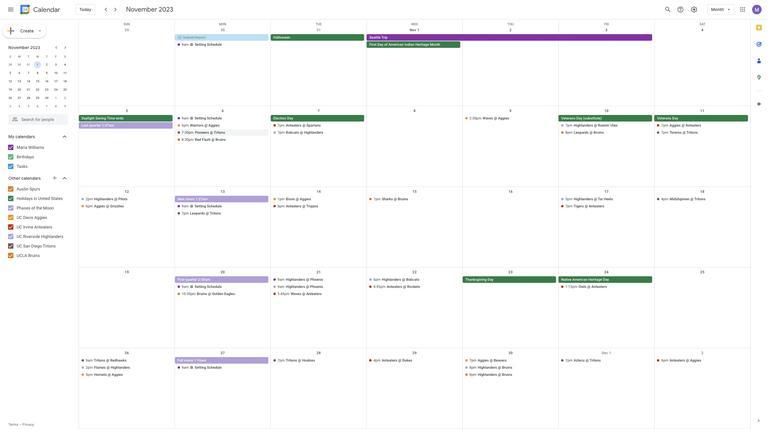 Task type: describe. For each thing, give the bounding box(es) containing it.
month inside seattle trip first day of american indian heritage month
[[430, 43, 441, 47]]

election
[[274, 116, 286, 121]]

7pm toreros @ tritons
[[662, 131, 698, 135]]

schedule for 27
[[207, 366, 222, 370]]

beavers
[[494, 359, 507, 363]]

0 vertical spatial november 2023
[[126, 5, 173, 14]]

1 right 'nov'
[[418, 28, 420, 32]]

cell containing election day
[[271, 115, 367, 144]]

october 30 element
[[16, 61, 23, 68]]

28 element
[[25, 95, 32, 102]]

cell containing submit report
[[175, 34, 271, 49]]

18 inside "element"
[[63, 80, 67, 83]]

6 for sun
[[222, 109, 224, 113]]

11 element
[[62, 70, 69, 77]]

seattle trip button
[[367, 34, 653, 41]]

4 inside "row"
[[19, 105, 20, 108]]

month inside popup button
[[712, 7, 724, 12]]

first quarter 2:50am
[[178, 278, 210, 282]]

7pm for 7pm highlanders @ runnin' utes
[[566, 123, 573, 128]]

4pm for 4pm midshipmen @ tritons
[[662, 197, 669, 201]]

2 t from the left
[[46, 55, 48, 58]]

7pm for 7pm anteaters @ spartans
[[278, 123, 285, 128]]

1 right the dec
[[609, 352, 612, 356]]

eagles
[[224, 292, 235, 297]]

quarter inside daylight saving time ends last quarter 1:37am
[[89, 123, 101, 128]]

create button
[[2, 24, 46, 38]]

calendar element
[[19, 4, 60, 17]]

15 element
[[34, 78, 41, 85]]

my
[[8, 134, 14, 140]]

row group containing 29
[[6, 61, 70, 111]]

december 2 element
[[62, 95, 69, 102]]

golden
[[212, 292, 224, 297]]

tigers
[[574, 204, 584, 209]]

holidays
[[17, 197, 33, 201]]

12 inside row group
[[9, 80, 12, 83]]

fri
[[605, 22, 609, 26]]

day up 1:15pm owls @ anteaters
[[603, 278, 609, 282]]

veterans for 7pm aggies @ anteaters
[[658, 116, 672, 121]]

2 setting from the top
[[195, 116, 206, 121]]

tar
[[598, 197, 603, 201]]

1 horizontal spatial 24
[[605, 271, 609, 275]]

7pm bobcats @ highlanders
[[278, 131, 324, 135]]

7pm for 7pm sharks @ bruins
[[374, 197, 381, 201]]

5pm for 5pm hornets @ aggies
[[86, 373, 93, 378]]

5 for sun
[[126, 109, 128, 113]]

native
[[562, 278, 572, 282]]

28 for 1
[[27, 96, 30, 100]]

my calendars button
[[1, 132, 74, 142]]

1 inside cell
[[37, 63, 38, 66]]

veterans day (substitute) button
[[559, 115, 653, 122]]

submit report
[[183, 35, 206, 40]]

redhawks
[[110, 359, 127, 363]]

18 element
[[62, 78, 69, 85]]

20 inside row group
[[18, 88, 21, 91]]

submit report button
[[175, 34, 269, 41]]

16 element
[[43, 78, 50, 85]]

12 element
[[7, 78, 14, 85]]

15 inside november 2023 grid
[[36, 80, 39, 83]]

november 2023 grid
[[6, 52, 70, 111]]

10 for sun
[[605, 109, 609, 113]]

6pm anteaters @ aggies
[[662, 359, 702, 363]]

phases of the moon
[[17, 206, 54, 211]]

11 for november 2023
[[63, 71, 67, 75]]

december 5 element
[[25, 103, 32, 110]]

cell containing new moon 1:27am
[[175, 196, 271, 218]]

22 inside grid
[[413, 271, 417, 275]]

phases
[[17, 206, 30, 211]]

5 for november 2023
[[9, 71, 11, 75]]

2:30pm waves @ aggies
[[470, 116, 510, 121]]

setting for 20
[[195, 285, 206, 290]]

seattle trip first day of american indian heritage month
[[370, 35, 441, 47]]

8:45pm anteaters @ rockets
[[374, 285, 420, 290]]

san
[[23, 244, 30, 249]]

moon for full
[[184, 359, 193, 363]]

halloween
[[274, 35, 290, 40]]

schedule for 13
[[207, 204, 222, 209]]

ucla
[[17, 254, 27, 258]]

7 inside december 7 element
[[46, 105, 48, 108]]

7:30pm pioneers @ tritons
[[182, 131, 225, 135]]

18 inside grid
[[701, 190, 705, 194]]

13 element
[[16, 78, 23, 85]]

7:30pm
[[182, 131, 194, 135]]

24 element
[[52, 86, 60, 93]]

row containing sun
[[79, 19, 751, 26]]

2 s from the left
[[64, 55, 66, 58]]

1 vertical spatial 4
[[64, 63, 66, 66]]

heritage inside seattle trip first day of american indian heritage month
[[416, 43, 429, 47]]

leopards for leopards @ bruins
[[574, 131, 589, 135]]

mon
[[219, 22, 227, 26]]

american inside button
[[573, 278, 588, 282]]

1 horizontal spatial 13
[[221, 190, 225, 194]]

8pm leopards @ bruins
[[566, 131, 604, 135]]

tritons up flames
[[94, 359, 105, 363]]

13 inside november 2023 grid
[[18, 80, 21, 83]]

huskies
[[302, 359, 315, 363]]

9 inside "row"
[[64, 105, 66, 108]]

anteaters inside other calendars list
[[34, 225, 52, 230]]

7pm for 7pm aztecs @ tritons
[[566, 359, 573, 363]]

ends
[[116, 116, 124, 121]]

27 element
[[16, 95, 23, 102]]

dec 1
[[602, 352, 612, 356]]

Search for people text field
[[12, 114, 64, 125]]

schedule for 30
[[207, 43, 222, 47]]

7pm leopards @ tritons
[[182, 212, 221, 216]]

0 horizontal spatial bobcats
[[286, 131, 299, 135]]

1pm
[[278, 197, 285, 201]]

25 element
[[62, 86, 69, 93]]

diego
[[31, 244, 42, 249]]

0 horizontal spatial november 2023
[[8, 45, 40, 50]]

3 inside "row"
[[9, 105, 11, 108]]

12 inside grid
[[125, 190, 129, 194]]

7pm for 7pm tritons @ huskies
[[278, 359, 285, 363]]

row containing 3
[[6, 102, 70, 111]]

4pm midshipmen @ tritons
[[662, 197, 706, 201]]

8pm anteaters @ trojans
[[278, 204, 318, 209]]

2pm for 2pm highlanders @ pilots
[[86, 197, 93, 201]]

december 8 element
[[52, 103, 60, 110]]

tritons for 7pm toreros @ tritons
[[687, 131, 698, 135]]

december 6 element
[[34, 103, 41, 110]]

21 inside grid
[[317, 271, 321, 275]]

in
[[34, 197, 37, 201]]

october 31 element
[[25, 61, 32, 68]]

bison
[[286, 197, 295, 201]]

submit
[[183, 35, 194, 40]]

7pm for 7pm toreros @ tritons
[[662, 131, 669, 135]]

holidays in united states
[[17, 197, 63, 201]]

6pm for 6pm anteaters @ aggies
[[662, 359, 669, 363]]

waves for waves @ aggies
[[483, 116, 493, 121]]

grid containing 29
[[79, 19, 751, 430]]

today
[[79, 7, 91, 12]]

uc for uc san diego tritons
[[17, 244, 22, 249]]

runnin'
[[598, 123, 610, 128]]

cell containing daylight saving time ends
[[79, 115, 175, 144]]

17 inside november 2023 grid
[[54, 80, 58, 83]]

7pm for 7pm aggies @ beavers
[[470, 359, 477, 363]]

settings menu image
[[691, 6, 698, 13]]

first day of american indian heritage month button
[[367, 41, 461, 48]]

flames
[[94, 366, 106, 370]]

19 element
[[7, 86, 14, 93]]

maria
[[17, 145, 27, 150]]

main drawer image
[[7, 6, 14, 13]]

5:45pm
[[278, 292, 290, 297]]

wed
[[411, 22, 418, 26]]

16 inside row group
[[45, 80, 48, 83]]

last quarter 1:37am button
[[79, 122, 173, 129]]

cell containing 2pm
[[79, 196, 175, 218]]

cell containing veterans day
[[655, 115, 751, 144]]

0 vertical spatial 3
[[606, 28, 608, 32]]

tritons left huskies
[[286, 359, 297, 363]]

sun
[[124, 22, 130, 26]]

6pm for 6pm aggies @ grizzlies
[[86, 204, 93, 209]]

23 element
[[43, 86, 50, 93]]

5pm highlanders @ tar heels
[[566, 197, 613, 201]]

day for thanksgiving day
[[488, 278, 494, 282]]

2 9am highlanders @ phoenix from the top
[[278, 285, 323, 290]]

7pm for 7pm tigers @ anteaters
[[566, 204, 573, 209]]

new moon 1:27am button
[[175, 196, 269, 203]]

privacy
[[22, 423, 34, 428]]

1:15pm
[[566, 285, 578, 290]]

17 inside grid
[[605, 190, 609, 194]]

w
[[36, 55, 39, 58]]

7pm for 7pm bobcats @ highlanders
[[278, 131, 285, 135]]

williams
[[28, 145, 44, 150]]

uc for uc davis aggies
[[17, 216, 22, 220]]

month button
[[708, 2, 735, 17]]

cell containing native american heritage day
[[559, 277, 655, 298]]

pioneers
[[195, 131, 209, 135]]

14 element
[[25, 78, 32, 85]]

last
[[82, 123, 88, 128]]

daylight saving time ends last quarter 1:37am
[[82, 116, 124, 128]]

bruins inside other calendars list
[[28, 254, 40, 258]]

1 8pm highlanders @ bruins from the top
[[470, 366, 513, 370]]

schedule for 20
[[207, 285, 222, 290]]

7pm tritons @ huskies
[[278, 359, 315, 363]]

26 for 1
[[9, 96, 12, 100]]

day for veterans day (substitute)
[[577, 116, 583, 121]]

5 inside december 5 element
[[28, 105, 29, 108]]

7pm highlanders @ runnin' utes
[[566, 123, 618, 128]]

7pm anteaters @ spartans
[[278, 123, 321, 128]]

1 vertical spatial 15
[[413, 190, 417, 194]]

veterans day
[[658, 116, 679, 121]]

sat
[[700, 22, 706, 26]]

(substitute)
[[584, 116, 602, 121]]

30 inside 30 element
[[45, 96, 48, 100]]

1 cell
[[33, 61, 42, 69]]

16 inside grid
[[509, 190, 513, 194]]

calendars for my calendars
[[15, 134, 35, 140]]

14 inside row group
[[27, 80, 30, 83]]

1 horizontal spatial bobcats
[[406, 278, 420, 282]]

1 9am highlanders @ phoenix from the top
[[278, 278, 323, 282]]

spurs
[[30, 187, 40, 192]]

calendar heading
[[32, 6, 60, 14]]

31 inside grid
[[317, 28, 321, 32]]

uc for uc riverside highlanders
[[17, 235, 22, 239]]

hornets
[[94, 373, 107, 378]]

daylight saving time ends button
[[79, 115, 173, 122]]

1 horizontal spatial 2023
[[159, 5, 173, 14]]

election day button
[[271, 115, 365, 122]]

indian
[[405, 43, 415, 47]]



Task type: locate. For each thing, give the bounding box(es) containing it.
1 horizontal spatial s
[[64, 55, 66, 58]]

@
[[494, 116, 498, 121], [205, 123, 208, 128], [302, 123, 306, 128], [594, 123, 597, 128], [682, 123, 685, 128], [210, 131, 213, 135], [300, 131, 303, 135], [590, 131, 593, 135], [683, 131, 686, 135], [212, 138, 215, 142], [114, 197, 117, 201], [296, 197, 299, 201], [394, 197, 397, 201], [594, 197, 597, 201], [691, 197, 694, 201], [106, 204, 109, 209], [302, 204, 306, 209], [585, 204, 588, 209], [206, 212, 209, 216], [306, 278, 309, 282], [402, 278, 406, 282], [306, 285, 309, 290], [403, 285, 407, 290], [588, 285, 591, 290], [208, 292, 211, 297], [302, 292, 306, 297], [106, 359, 109, 363], [298, 359, 301, 363], [399, 359, 402, 363], [490, 359, 493, 363], [586, 359, 589, 363], [686, 359, 690, 363], [107, 366, 110, 370], [498, 366, 501, 370], [108, 373, 111, 378], [498, 373, 501, 378]]

leopards for leopards @ tritons
[[190, 212, 205, 216]]

7 down 30 element
[[46, 105, 48, 108]]

18 down 11 element
[[63, 80, 67, 83]]

7 up election day button
[[318, 109, 320, 113]]

0 vertical spatial 20
[[18, 88, 21, 91]]

2 vertical spatial 9
[[510, 109, 512, 113]]

day inside "button"
[[673, 116, 679, 121]]

setting down the report
[[195, 43, 206, 47]]

t left f
[[46, 55, 48, 58]]

30 element
[[43, 95, 50, 102]]

waves for waves @ anteaters
[[291, 292, 301, 297]]

1 horizontal spatial 20
[[221, 271, 225, 275]]

20 element
[[16, 86, 23, 93]]

privacy link
[[22, 423, 34, 428]]

1 phoenix from the top
[[310, 278, 323, 282]]

0 horizontal spatial veterans
[[562, 116, 576, 121]]

heritage right indian
[[416, 43, 429, 47]]

calendars inside dropdown button
[[21, 176, 41, 181]]

0 vertical spatial of
[[385, 43, 388, 47]]

leopards down 7pm highlanders @ runnin' utes
[[574, 131, 589, 135]]

31 right october 30 "element"
[[27, 63, 30, 66]]

waves right 2:30pm
[[483, 116, 493, 121]]

american inside seattle trip first day of american indian heritage month
[[389, 43, 404, 47]]

terms link
[[8, 423, 18, 428]]

1:16am
[[194, 359, 206, 363]]

bobcats up rockets at the bottom of page
[[406, 278, 420, 282]]

1 horizontal spatial 27
[[221, 352, 225, 356]]

6 inside grid
[[222, 109, 224, 113]]

0 vertical spatial november
[[126, 5, 157, 14]]

1 vertical spatial 5
[[28, 105, 29, 108]]

6 inside "row"
[[37, 105, 38, 108]]

month right "settings menu" image
[[712, 7, 724, 12]]

13
[[18, 80, 21, 83], [221, 190, 225, 194]]

6 for november 2023
[[19, 71, 20, 75]]

first down seattle
[[370, 43, 377, 47]]

m
[[18, 55, 21, 58]]

uc left san
[[17, 244, 22, 249]]

1 vertical spatial 3
[[55, 63, 57, 66]]

4 uc from the top
[[17, 244, 22, 249]]

1 vertical spatial first
[[178, 278, 185, 282]]

18
[[63, 80, 67, 83], [701, 190, 705, 194]]

setting schedule
[[195, 43, 222, 47], [195, 116, 222, 121], [195, 204, 222, 209], [195, 285, 222, 290], [195, 366, 222, 370]]

thu
[[508, 22, 514, 26]]

26 up redhawks
[[125, 352, 129, 356]]

1 horizontal spatial 9
[[64, 105, 66, 108]]

2 vertical spatial 6
[[222, 109, 224, 113]]

veterans inside "button"
[[658, 116, 672, 121]]

0 vertical spatial moon
[[186, 197, 195, 201]]

1 horizontal spatial american
[[573, 278, 588, 282]]

2 schedule from the top
[[207, 116, 222, 121]]

calendars inside dropdown button
[[15, 134, 35, 140]]

december 1 element
[[52, 95, 60, 102]]

1 horizontal spatial leopards
[[574, 131, 589, 135]]

heritage inside button
[[589, 278, 603, 282]]

4 up 11 element
[[64, 63, 66, 66]]

1 uc from the top
[[17, 216, 22, 220]]

0 vertical spatial 9
[[46, 71, 48, 75]]

f
[[55, 55, 57, 58]]

0 horizontal spatial 6
[[19, 71, 20, 75]]

seattle
[[370, 35, 381, 40]]

0 horizontal spatial s
[[9, 55, 11, 58]]

22 inside 'element'
[[36, 88, 39, 91]]

8 for november 2023
[[37, 71, 38, 75]]

grid
[[79, 19, 751, 430]]

1 down the 24 element
[[55, 96, 57, 100]]

1 vertical spatial american
[[573, 278, 588, 282]]

1 schedule from the top
[[207, 43, 222, 47]]

november
[[126, 5, 157, 14], [8, 45, 29, 50]]

13 up the new moon 1:27am 'button' on the top left of page
[[221, 190, 225, 194]]

0 horizontal spatial 8
[[37, 71, 38, 75]]

0 horizontal spatial waves
[[291, 292, 301, 297]]

28 inside november 2023 grid
[[27, 96, 30, 100]]

21 inside row group
[[27, 88, 30, 91]]

of
[[385, 43, 388, 47], [31, 206, 35, 211]]

1 vertical spatial 9am highlanders @ phoenix
[[278, 285, 323, 290]]

quarter left '2:50am'
[[186, 278, 197, 282]]

waves right 5:45pm
[[291, 292, 301, 297]]

0 horizontal spatial 2023
[[30, 45, 40, 50]]

0 vertical spatial 5
[[9, 71, 11, 75]]

november 2023 up m
[[8, 45, 40, 50]]

9 inside grid
[[510, 109, 512, 113]]

2:50am
[[198, 278, 210, 282]]

cell containing 6pm
[[367, 277, 463, 298]]

veterans inside button
[[562, 116, 576, 121]]

26 inside grid
[[125, 352, 129, 356]]

0 horizontal spatial 23
[[45, 88, 48, 91]]

t up october 31 element
[[28, 55, 29, 58]]

11 inside november 2023 grid
[[63, 71, 67, 75]]

1 2pm from the top
[[86, 197, 93, 201]]

1 vertical spatial 6
[[37, 105, 38, 108]]

highlanders inside other calendars list
[[41, 235, 63, 239]]

8pm
[[566, 131, 573, 135], [278, 204, 285, 209], [470, 366, 477, 370], [470, 373, 477, 378]]

quarter inside button
[[186, 278, 197, 282]]

0 vertical spatial 31
[[317, 28, 321, 32]]

1 vertical spatial 28
[[317, 352, 321, 356]]

november up m
[[8, 45, 29, 50]]

0 horizontal spatial 22
[[36, 88, 39, 91]]

26 for dec 1
[[125, 352, 129, 356]]

7 for november 2023
[[28, 71, 29, 75]]

0 vertical spatial 14
[[27, 80, 30, 83]]

trip
[[382, 35, 388, 40]]

10 element
[[52, 70, 60, 77]]

schedule down the new moon 1:27am 'button' on the top left of page
[[207, 204, 222, 209]]

2 horizontal spatial 7
[[318, 109, 320, 113]]

10 inside november 2023 grid
[[54, 71, 58, 75]]

aggies inside other calendars list
[[34, 216, 47, 220]]

3 down fri
[[606, 28, 608, 32]]

27 up full moon 1:16am "button"
[[221, 352, 225, 356]]

10 up veterans day (substitute) button
[[605, 109, 609, 113]]

9am
[[182, 43, 189, 47], [182, 116, 189, 121], [182, 204, 189, 209], [278, 278, 285, 282], [182, 285, 189, 290], [278, 285, 285, 290], [86, 359, 93, 363], [182, 366, 189, 370]]

2 horizontal spatial 4
[[702, 28, 704, 32]]

0 vertical spatial 23
[[45, 88, 48, 91]]

13 up the 20 element
[[18, 80, 21, 83]]

new
[[178, 197, 185, 201]]

2 horizontal spatial 6
[[222, 109, 224, 113]]

moon
[[43, 206, 54, 211]]

first inside button
[[178, 278, 185, 282]]

month right indian
[[430, 43, 441, 47]]

4 schedule from the top
[[207, 285, 222, 290]]

0 vertical spatial month
[[712, 7, 724, 12]]

1 horizontal spatial 17
[[605, 190, 609, 194]]

2 8pm highlanders @ bruins from the top
[[470, 373, 513, 378]]

7pm for 7pm aggies @ anteaters
[[662, 123, 669, 128]]

toreros
[[670, 131, 682, 135]]

23 up the thanksgiving day button
[[509, 271, 513, 275]]

american left indian
[[389, 43, 404, 47]]

5:45pm waves @ anteaters
[[278, 292, 322, 297]]

daylight
[[82, 116, 95, 121]]

2 phoenix from the top
[[310, 285, 323, 290]]

tritons up the 8:30pm red flash @ bruins
[[214, 131, 225, 135]]

cell containing 7pm
[[463, 358, 559, 379]]

26 inside november 2023 grid
[[9, 96, 12, 100]]

27 inside november 2023 grid
[[18, 96, 21, 100]]

2pm inside cell
[[86, 197, 93, 201]]

1 horizontal spatial 23
[[509, 271, 513, 275]]

3 setting from the top
[[195, 204, 206, 209]]

9 for november 2023
[[46, 71, 48, 75]]

add other calendars image
[[52, 175, 58, 181]]

21 element
[[25, 86, 32, 93]]

tab list
[[751, 19, 768, 413]]

1 vertical spatial 9
[[64, 105, 66, 108]]

11
[[63, 71, 67, 75], [701, 109, 705, 113]]

veterans day button
[[655, 115, 748, 122]]

27 for 1
[[18, 96, 21, 100]]

11 inside grid
[[701, 109, 705, 113]]

day left (substitute)
[[577, 116, 583, 121]]

cell
[[79, 34, 175, 49], [175, 34, 271, 49], [367, 34, 655, 49], [463, 34, 559, 49], [559, 34, 655, 49], [79, 115, 175, 144], [175, 115, 271, 144], [271, 115, 367, 144], [367, 115, 463, 144], [559, 115, 655, 144], [655, 115, 751, 144], [79, 196, 175, 218], [175, 196, 271, 218], [271, 196, 367, 218], [463, 196, 559, 218], [559, 196, 655, 218], [79, 277, 175, 298], [175, 277, 271, 298], [271, 277, 367, 298], [367, 277, 463, 298], [559, 277, 655, 298], [655, 277, 751, 298], [79, 358, 175, 379], [175, 358, 271, 379], [463, 358, 559, 379]]

21 down 14 element at the left of page
[[27, 88, 30, 91]]

tritons right aztecs
[[590, 359, 601, 363]]

moon for new
[[186, 197, 195, 201]]

9
[[46, 71, 48, 75], [64, 105, 66, 108], [510, 109, 512, 113]]

calendar
[[33, 6, 60, 14]]

0 vertical spatial 12
[[9, 80, 12, 83]]

2pm up 6pm aggies @ grizzlies
[[86, 197, 93, 201]]

november 2023
[[126, 5, 173, 14], [8, 45, 40, 50]]

7pm for 7pm leopards @ tritons
[[182, 212, 189, 216]]

0 horizontal spatial leopards
[[190, 212, 205, 216]]

setting schedule up 6pm warriors @ aggies
[[195, 116, 222, 121]]

cell containing 1pm
[[271, 196, 367, 218]]

3 schedule from the top
[[207, 204, 222, 209]]

5 down the october 29 element
[[9, 71, 11, 75]]

17 element
[[52, 78, 60, 85]]

5 schedule from the top
[[207, 366, 222, 370]]

6 down 29 element
[[37, 105, 38, 108]]

17
[[54, 80, 58, 83], [605, 190, 609, 194]]

20 down 13 element
[[18, 88, 21, 91]]

aggies
[[498, 116, 510, 121], [209, 123, 220, 128], [670, 123, 681, 128], [300, 197, 311, 201], [94, 204, 105, 209], [34, 216, 47, 220], [478, 359, 489, 363], [691, 359, 702, 363], [112, 373, 123, 378]]

29 element
[[34, 95, 41, 102]]

0 horizontal spatial american
[[389, 43, 404, 47]]

1 setting from the top
[[195, 43, 206, 47]]

6 down october 30 "element"
[[19, 71, 20, 75]]

22 element
[[34, 86, 41, 93]]

0 horizontal spatial 21
[[27, 88, 30, 91]]

1 t from the left
[[28, 55, 29, 58]]

uc san diego tritons
[[17, 244, 56, 249]]

2pm
[[86, 197, 93, 201], [86, 366, 93, 370]]

1 vertical spatial moon
[[184, 359, 193, 363]]

7pm aggies @ beavers
[[470, 359, 507, 363]]

1 horizontal spatial november
[[126, 5, 157, 14]]

1 horizontal spatial 26
[[125, 352, 129, 356]]

2 2pm from the top
[[86, 366, 93, 370]]

uc left davis at the bottom of page
[[17, 216, 22, 220]]

0 horizontal spatial of
[[31, 206, 35, 211]]

1 down w
[[37, 63, 38, 66]]

1 horizontal spatial 28
[[317, 352, 321, 356]]

bobcats down 7pm anteaters @ spartans
[[286, 131, 299, 135]]

1 horizontal spatial november 2023
[[126, 5, 173, 14]]

calendars for other calendars
[[21, 176, 41, 181]]

3
[[606, 28, 608, 32], [55, 63, 57, 66], [9, 105, 11, 108]]

12 up 19 element
[[9, 80, 12, 83]]

11 up 18 "element"
[[63, 71, 67, 75]]

setting down '2:50am'
[[195, 285, 206, 290]]

row
[[79, 19, 751, 26], [79, 25, 751, 106], [6, 52, 70, 61], [6, 61, 70, 69], [6, 69, 70, 77], [6, 77, 70, 86], [6, 86, 70, 94], [6, 94, 70, 102], [6, 102, 70, 111], [79, 106, 751, 187], [79, 187, 751, 268], [79, 268, 751, 349], [79, 349, 751, 430]]

5pm up '7pm tigers @ anteaters'
[[566, 197, 573, 201]]

setting schedule for 27
[[195, 366, 222, 370]]

1 vertical spatial bobcats
[[406, 278, 420, 282]]

10 up 17 element
[[54, 71, 58, 75]]

0 horizontal spatial quarter
[[89, 123, 101, 128]]

dukes
[[403, 359, 413, 363]]

setting schedule down 1:16am
[[195, 366, 222, 370]]

tritons right the diego
[[43, 244, 56, 249]]

7pm sharks @ bruins
[[374, 197, 408, 201]]

uc davis aggies
[[17, 216, 47, 220]]

0 horizontal spatial 27
[[18, 96, 21, 100]]

setting up 6pm warriors @ aggies
[[195, 116, 206, 121]]

0 vertical spatial american
[[389, 43, 404, 47]]

0 vertical spatial 25
[[63, 88, 67, 91]]

halloween button
[[271, 34, 365, 41]]

setting schedule for 13
[[195, 204, 222, 209]]

tritons for uc san diego tritons
[[43, 244, 56, 249]]

day for election day
[[287, 116, 293, 121]]

17 down 10 element
[[54, 80, 58, 83]]

setting schedule up 10:30pm bruins @ golden eagles
[[195, 285, 222, 290]]

october 29 element
[[7, 61, 14, 68]]

1pm bison @ aggies
[[278, 197, 311, 201]]

2 veterans from the left
[[658, 116, 672, 121]]

0 horizontal spatial 20
[[18, 88, 21, 91]]

0 vertical spatial 21
[[27, 88, 30, 91]]

heritage up 1:15pm owls @ anteaters
[[589, 278, 603, 282]]

9 for sun
[[510, 109, 512, 113]]

trojans
[[306, 204, 318, 209]]

24 down 17 element
[[54, 88, 58, 91]]

1 s from the left
[[9, 55, 11, 58]]

sharks
[[382, 197, 393, 201]]

other
[[8, 176, 20, 181]]

1 vertical spatial november
[[8, 45, 29, 50]]

2:30pm
[[470, 116, 482, 121]]

5pm left the hornets
[[86, 373, 93, 378]]

6
[[19, 71, 20, 75], [37, 105, 38, 108], [222, 109, 224, 113]]

1 vertical spatial leopards
[[190, 212, 205, 216]]

saving
[[95, 116, 106, 121]]

1 vertical spatial 27
[[221, 352, 225, 356]]

setting for 27
[[195, 366, 206, 370]]

1 vertical spatial 31
[[27, 63, 30, 66]]

27 for dec 1
[[221, 352, 225, 356]]

14 up trojans
[[317, 190, 321, 194]]

tritons right midshipmen
[[695, 197, 706, 201]]

veterans up toreros
[[658, 116, 672, 121]]

None search field
[[0, 112, 74, 125]]

9am highlanders @ phoenix
[[278, 278, 323, 282], [278, 285, 323, 290]]

0 vertical spatial 17
[[54, 80, 58, 83]]

31 inside row group
[[27, 63, 30, 66]]

tritons for 4pm midshipmen @ tritons
[[695, 197, 706, 201]]

1 horizontal spatial 22
[[413, 271, 417, 275]]

5pm for 5pm highlanders @ tar heels
[[566, 197, 573, 201]]

s right f
[[64, 55, 66, 58]]

december 9 element
[[62, 103, 69, 110]]

1 horizontal spatial 14
[[317, 190, 321, 194]]

american up the owls
[[573, 278, 588, 282]]

0 vertical spatial 15
[[36, 80, 39, 83]]

6pm aggies @ grizzlies
[[86, 204, 124, 209]]

1 horizontal spatial 19
[[125, 271, 129, 275]]

uc
[[17, 216, 22, 220], [17, 225, 22, 230], [17, 235, 22, 239], [17, 244, 22, 249]]

5 setting from the top
[[195, 366, 206, 370]]

19 inside row group
[[9, 88, 12, 91]]

setting schedule for 20
[[195, 285, 222, 290]]

4 setting schedule from the top
[[195, 285, 222, 290]]

moon inside 'button'
[[186, 197, 195, 201]]

0 horizontal spatial heritage
[[416, 43, 429, 47]]

4 setting from the top
[[195, 285, 206, 290]]

25 inside row group
[[63, 88, 67, 91]]

26
[[9, 96, 12, 100], [125, 352, 129, 356]]

my calendars list
[[1, 143, 74, 171]]

spartans
[[307, 123, 321, 128]]

0 horizontal spatial first
[[178, 278, 185, 282]]

3 down f
[[55, 63, 57, 66]]

1 horizontal spatial 5
[[28, 105, 29, 108]]

5pm inside cell
[[566, 197, 573, 201]]

11 for sun
[[701, 109, 705, 113]]

2 setting schedule from the top
[[195, 116, 222, 121]]

tritons for 7pm leopards @ tritons
[[210, 212, 221, 216]]

1 horizontal spatial 8
[[55, 105, 57, 108]]

7pm aztecs @ tritons
[[566, 359, 601, 363]]

first inside seattle trip first day of american indian heritage month
[[370, 43, 377, 47]]

december 4 element
[[16, 103, 23, 110]]

cell containing veterans day (substitute)
[[559, 115, 655, 144]]

uc left "irvine"
[[17, 225, 22, 230]]

day right election on the top left of the page
[[287, 116, 293, 121]]

17 up "heels"
[[605, 190, 609, 194]]

3 uc from the top
[[17, 235, 22, 239]]

day inside seattle trip first day of american indian heritage month
[[378, 43, 384, 47]]

19 inside grid
[[125, 271, 129, 275]]

december 7 element
[[43, 103, 50, 110]]

1 vertical spatial 13
[[221, 190, 225, 194]]

4 down 27 element
[[19, 105, 20, 108]]

8:45pm
[[374, 285, 386, 290]]

november 2023 up sun
[[126, 5, 173, 14]]

1 vertical spatial phoenix
[[310, 285, 323, 290]]

0 vertical spatial 8
[[37, 71, 38, 75]]

1 vertical spatial quarter
[[186, 278, 197, 282]]

2 vertical spatial 8
[[414, 109, 416, 113]]

25
[[63, 88, 67, 91], [701, 271, 705, 275]]

1 setting schedule from the top
[[195, 43, 222, 47]]

tritons down 7pm aggies @ anteaters in the right of the page
[[687, 131, 698, 135]]

setting schedule for 30
[[195, 43, 222, 47]]

4 inside grid
[[702, 28, 704, 32]]

28
[[27, 96, 30, 100], [317, 352, 321, 356]]

1 veterans from the left
[[562, 116, 576, 121]]

1 vertical spatial 22
[[413, 271, 417, 275]]

1:15pm owls @ anteaters
[[566, 285, 607, 290]]

1 horizontal spatial 15
[[413, 190, 417, 194]]

5 setting schedule from the top
[[195, 366, 222, 370]]

0 horizontal spatial month
[[430, 43, 441, 47]]

tritons for 7pm aztecs @ tritons
[[590, 359, 601, 363]]

20 up "first quarter 2:50am" button
[[221, 271, 225, 275]]

7 down october 31 element
[[28, 71, 29, 75]]

1 vertical spatial 23
[[509, 271, 513, 275]]

1 vertical spatial november 2023
[[8, 45, 40, 50]]

7 for sun
[[318, 109, 320, 113]]

cell containing seattle trip
[[367, 34, 655, 49]]

day for veterans day
[[673, 116, 679, 121]]

4pm for 4pm anteaters @ dukes
[[374, 359, 381, 363]]

row group
[[6, 61, 70, 111]]

month
[[712, 7, 724, 12], [430, 43, 441, 47]]

schedule up golden
[[207, 285, 222, 290]]

10 for november 2023
[[54, 71, 58, 75]]

1 vertical spatial 5pm
[[86, 373, 93, 378]]

8 for sun
[[414, 109, 416, 113]]

2pm left flames
[[86, 366, 93, 370]]

setting
[[195, 43, 206, 47], [195, 116, 206, 121], [195, 204, 206, 209], [195, 285, 206, 290], [195, 366, 206, 370]]

tritons inside other calendars list
[[43, 244, 56, 249]]

24 inside november 2023 grid
[[54, 88, 58, 91]]

riverside
[[23, 235, 40, 239]]

leopards down 1:27am on the left of page
[[190, 212, 205, 216]]

5 up daylight saving time ends button
[[126, 109, 128, 113]]

uc for uc irvine anteaters
[[17, 225, 22, 230]]

6pm for 6pm highlanders @ bobcats
[[374, 278, 381, 282]]

day up 7pm aggies @ anteaters in the right of the page
[[673, 116, 679, 121]]

26 element
[[7, 95, 14, 102]]

moon inside "button"
[[184, 359, 193, 363]]

15
[[36, 80, 39, 83], [413, 190, 417, 194]]

the
[[36, 206, 42, 211]]

2pm for 2pm flames @ highlanders
[[86, 366, 93, 370]]

30 inside october 30 "element"
[[18, 63, 21, 66]]

0 horizontal spatial 31
[[27, 63, 30, 66]]

uc left the riverside
[[17, 235, 22, 239]]

1 vertical spatial 17
[[605, 190, 609, 194]]

veterans up 8pm leopards @ bruins at right
[[562, 116, 576, 121]]

setting schedule down 1:27am on the left of page
[[195, 204, 222, 209]]

8:30pm red flash @ bruins
[[182, 138, 226, 142]]

0 horizontal spatial 26
[[9, 96, 12, 100]]

nov
[[410, 28, 417, 32]]

1 horizontal spatial 25
[[701, 271, 705, 275]]

1 vertical spatial calendars
[[21, 176, 41, 181]]

14 inside grid
[[317, 190, 321, 194]]

veterans
[[562, 116, 576, 121], [658, 116, 672, 121]]

6pm
[[182, 123, 189, 128], [86, 204, 93, 209], [374, 278, 381, 282], [662, 359, 669, 363]]

cell containing first quarter 2:50am
[[175, 277, 271, 298]]

first quarter 2:50am button
[[175, 277, 269, 284]]

row containing s
[[6, 52, 70, 61]]

full moon 1:16am
[[178, 359, 206, 363]]

24 up native american heritage day button
[[605, 271, 609, 275]]

1 vertical spatial 2pm
[[86, 366, 93, 370]]

0 horizontal spatial 4pm
[[374, 359, 381, 363]]

veterans for 7pm highlanders @ runnin' utes
[[562, 116, 576, 121]]

day
[[378, 43, 384, 47], [287, 116, 293, 121], [577, 116, 583, 121], [673, 116, 679, 121], [488, 278, 494, 282], [603, 278, 609, 282]]

2 uc from the top
[[17, 225, 22, 230]]

12
[[9, 80, 12, 83], [125, 190, 129, 194]]

setting for 13
[[195, 204, 206, 209]]

of inside other calendars list
[[31, 206, 35, 211]]

calendars up maria
[[15, 134, 35, 140]]

create
[[20, 28, 34, 34]]

0 vertical spatial 11
[[63, 71, 67, 75]]

5 down 28 element at the left of page
[[28, 105, 29, 108]]

red
[[195, 138, 201, 142]]

4 down sat
[[702, 28, 704, 32]]

6pm for 6pm warriors @ aggies
[[182, 123, 189, 128]]

day down the trip
[[378, 43, 384, 47]]

moon right "full"
[[184, 359, 193, 363]]

1 vertical spatial 8
[[55, 105, 57, 108]]

3 down the 26 element
[[9, 105, 11, 108]]

3 setting schedule from the top
[[195, 204, 222, 209]]

1 vertical spatial 25
[[701, 271, 705, 275]]

schedule up 6pm warriors @ aggies
[[207, 116, 222, 121]]

31 down tue
[[317, 28, 321, 32]]

1 horizontal spatial 16
[[509, 190, 513, 194]]

26 down 19 element
[[9, 96, 12, 100]]

setting up "7pm leopards @ tritons"
[[195, 204, 206, 209]]

calendars
[[15, 134, 35, 140], [21, 176, 41, 181]]

23
[[45, 88, 48, 91], [509, 271, 513, 275]]

2023
[[159, 5, 173, 14], [30, 45, 40, 50]]

s up the october 29 element
[[9, 55, 11, 58]]

6 up 7:30pm pioneers @ tritons
[[222, 109, 224, 113]]

25 inside grid
[[701, 271, 705, 275]]

cell containing full moon 1:16am
[[175, 358, 271, 379]]

schedule down submit report button
[[207, 43, 222, 47]]

report
[[195, 35, 206, 40]]

0 horizontal spatial 5
[[9, 71, 11, 75]]

cell containing 5pm
[[559, 196, 655, 218]]

4pm
[[662, 197, 669, 201], [374, 359, 381, 363]]

december 3 element
[[7, 103, 14, 110]]

1 horizontal spatial 3
[[55, 63, 57, 66]]

0 vertical spatial 26
[[9, 96, 12, 100]]

other calendars list
[[1, 185, 74, 261]]

dec
[[602, 352, 609, 356]]

11 up veterans day "button"
[[701, 109, 705, 113]]

of inside seattle trip first day of american indian heritage month
[[385, 43, 388, 47]]

28 for dec 1
[[317, 352, 321, 356]]

1 horizontal spatial of
[[385, 43, 388, 47]]

14 up 21 element
[[27, 80, 30, 83]]

schedule
[[207, 43, 222, 47], [207, 116, 222, 121], [207, 204, 222, 209], [207, 285, 222, 290], [207, 366, 222, 370]]

23 inside row group
[[45, 88, 48, 91]]

30
[[221, 28, 225, 32], [18, 63, 21, 66], [45, 96, 48, 100], [509, 352, 513, 356]]

of down the trip
[[385, 43, 388, 47]]

tritons for 7:30pm pioneers @ tritons
[[214, 131, 225, 135]]

0 horizontal spatial 5pm
[[86, 373, 93, 378]]

0 horizontal spatial 24
[[54, 88, 58, 91]]

1:37am
[[102, 123, 114, 128]]

first up 10:30pm
[[178, 278, 185, 282]]

setting for 30
[[195, 43, 206, 47]]

0 vertical spatial 4pm
[[662, 197, 669, 201]]

american
[[389, 43, 404, 47], [573, 278, 588, 282]]



Task type: vqa. For each thing, say whether or not it's contained in the screenshot.


